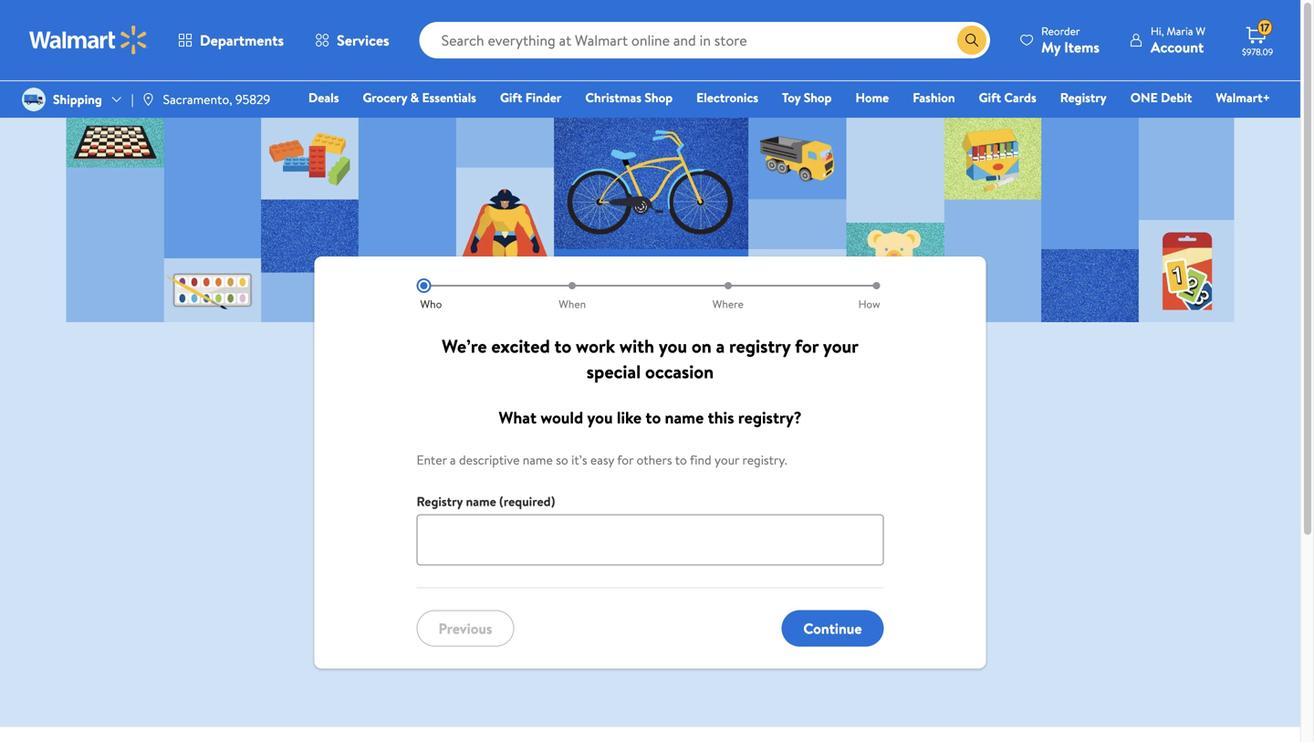 Task type: locate. For each thing, give the bounding box(es) containing it.
2 shop from the left
[[804, 89, 832, 106]]

registry down items
[[1061, 89, 1107, 106]]

when
[[559, 296, 586, 312]]

name down descriptive
[[466, 493, 497, 510]]

0 horizontal spatial name
[[466, 493, 497, 510]]

hi,
[[1151, 23, 1165, 39]]

1 horizontal spatial for
[[795, 333, 819, 359]]

your
[[824, 333, 859, 359], [715, 451, 740, 469]]

your down how
[[824, 333, 859, 359]]

maria
[[1167, 23, 1194, 39]]

for right registry
[[795, 333, 819, 359]]

for
[[795, 333, 819, 359], [617, 451, 634, 469]]

special
[[587, 359, 641, 384]]

you left like
[[588, 406, 613, 429]]

1 horizontal spatial registry
[[1061, 89, 1107, 106]]

home
[[856, 89, 890, 106]]

registry name (required)
[[417, 493, 555, 510]]

you
[[659, 333, 688, 359], [588, 406, 613, 429]]

toy shop link
[[774, 88, 841, 107]]

a right on
[[716, 333, 725, 359]]

name left the so
[[523, 451, 553, 469]]

0 horizontal spatial  image
[[22, 88, 46, 111]]

sacramento, 95829
[[163, 90, 271, 108]]

0 vertical spatial a
[[716, 333, 725, 359]]

this
[[708, 406, 735, 429]]

gift
[[500, 89, 523, 106], [979, 89, 1002, 106]]

on
[[692, 333, 712, 359]]

w
[[1197, 23, 1206, 39]]

reorder
[[1042, 23, 1081, 39]]

&
[[411, 89, 419, 106]]

registry down 'enter'
[[417, 493, 463, 510]]

finder
[[526, 89, 562, 106]]

gift cards link
[[971, 88, 1045, 107]]

(required)
[[500, 493, 555, 510]]

0 horizontal spatial gift
[[500, 89, 523, 106]]

gift left cards at the right top of page
[[979, 89, 1002, 106]]

toy shop
[[783, 89, 832, 106]]

a
[[716, 333, 725, 359], [450, 451, 456, 469]]

a right 'enter'
[[450, 451, 456, 469]]

 image for shipping
[[22, 88, 46, 111]]

fashion
[[913, 89, 956, 106]]

enter
[[417, 451, 447, 469]]

2 vertical spatial to
[[675, 451, 687, 469]]

how list item
[[806, 279, 884, 312]]

0 vertical spatial to
[[555, 333, 572, 359]]

1 vertical spatial registry
[[417, 493, 463, 510]]

it's
[[572, 451, 588, 469]]

what
[[499, 406, 537, 429]]

1 gift from the left
[[500, 89, 523, 106]]

1 vertical spatial your
[[715, 451, 740, 469]]

0 horizontal spatial registry
[[417, 493, 463, 510]]

name
[[665, 406, 704, 429], [523, 451, 553, 469], [466, 493, 497, 510]]

0 horizontal spatial a
[[450, 451, 456, 469]]

name left this
[[665, 406, 704, 429]]

who
[[421, 296, 442, 312]]

your inside we're excited to work with you on a registry for your special occasion
[[824, 333, 859, 359]]

we're
[[442, 333, 487, 359]]

you left on
[[659, 333, 688, 359]]

list
[[417, 279, 884, 312]]

1 horizontal spatial  image
[[141, 92, 156, 107]]

1 horizontal spatial to
[[646, 406, 661, 429]]

0 horizontal spatial you
[[588, 406, 613, 429]]

shop right christmas
[[645, 89, 673, 106]]

1 vertical spatial you
[[588, 406, 613, 429]]

cards
[[1005, 89, 1037, 106]]

1 horizontal spatial your
[[824, 333, 859, 359]]

christmas
[[586, 89, 642, 106]]

to inside we're excited to work with you on a registry for your special occasion
[[555, 333, 572, 359]]

to right like
[[646, 406, 661, 429]]

1 horizontal spatial you
[[659, 333, 688, 359]]

reorder my items
[[1042, 23, 1100, 57]]

easy
[[591, 451, 615, 469]]

2 gift from the left
[[979, 89, 1002, 106]]

grocery & essentials
[[363, 89, 477, 106]]

Registry name (required) text field
[[417, 515, 884, 566]]

for inside we're excited to work with you on a registry for your special occasion
[[795, 333, 819, 359]]

a inside we're excited to work with you on a registry for your special occasion
[[716, 333, 725, 359]]

departments
[[200, 30, 284, 50]]

registry.
[[743, 451, 788, 469]]

17
[[1261, 20, 1271, 35]]

to left work
[[555, 333, 572, 359]]

to
[[555, 333, 572, 359], [646, 406, 661, 429], [675, 451, 687, 469]]

0 horizontal spatial for
[[617, 451, 634, 469]]

gift cards
[[979, 89, 1037, 106]]

to left the find
[[675, 451, 687, 469]]

0 vertical spatial registry
[[1061, 89, 1107, 106]]

1 horizontal spatial shop
[[804, 89, 832, 106]]

shop
[[645, 89, 673, 106], [804, 89, 832, 106]]

gift for gift finder
[[500, 89, 523, 106]]

shop right toy
[[804, 89, 832, 106]]

1 horizontal spatial name
[[523, 451, 553, 469]]

one debit link
[[1123, 88, 1201, 107]]

continue button
[[782, 610, 884, 647]]

1 vertical spatial to
[[646, 406, 661, 429]]

home link
[[848, 88, 898, 107]]

Walmart Site-Wide search field
[[420, 22, 991, 58]]

 image for sacramento, 95829
[[141, 92, 156, 107]]

for right easy
[[617, 451, 634, 469]]

your right the find
[[715, 451, 740, 469]]

gift finder
[[500, 89, 562, 106]]

0 vertical spatial for
[[795, 333, 819, 359]]

0 horizontal spatial to
[[555, 333, 572, 359]]

1 horizontal spatial gift
[[979, 89, 1002, 106]]

enter a descriptive name so it's easy for others to find your registry.
[[417, 451, 788, 469]]

registry?
[[739, 406, 802, 429]]

where list item
[[651, 279, 806, 312]]

account
[[1151, 37, 1205, 57]]

one
[[1131, 89, 1159, 106]]

0 vertical spatial your
[[824, 333, 859, 359]]

1 vertical spatial for
[[617, 451, 634, 469]]

walmart+
[[1217, 89, 1271, 106]]

 image
[[22, 88, 46, 111], [141, 92, 156, 107]]

my
[[1042, 37, 1061, 57]]

1 shop from the left
[[645, 89, 673, 106]]

gift left finder
[[500, 89, 523, 106]]

registry
[[1061, 89, 1107, 106], [417, 493, 463, 510]]

work
[[576, 333, 616, 359]]

so
[[556, 451, 569, 469]]

1 horizontal spatial a
[[716, 333, 725, 359]]

 image left 'shipping'
[[22, 88, 46, 111]]

0 horizontal spatial shop
[[645, 89, 673, 106]]

 image right '|'
[[141, 92, 156, 107]]

walmart image
[[29, 26, 148, 55]]

0 vertical spatial you
[[659, 333, 688, 359]]

how
[[859, 296, 881, 312]]

where
[[713, 296, 744, 312]]

2 horizontal spatial name
[[665, 406, 704, 429]]

we're excited to work with you on a registry for your special occasion
[[442, 333, 859, 384]]

christmas shop link
[[577, 88, 681, 107]]



Task type: vqa. For each thing, say whether or not it's contained in the screenshot.
1st Information from left
no



Task type: describe. For each thing, give the bounding box(es) containing it.
sacramento,
[[163, 90, 232, 108]]

continue
[[804, 618, 862, 639]]

electronics
[[697, 89, 759, 106]]

2 vertical spatial name
[[466, 493, 497, 510]]

1 vertical spatial a
[[450, 451, 456, 469]]

deals link
[[300, 88, 347, 107]]

gift for gift cards
[[979, 89, 1002, 106]]

previous button
[[417, 610, 515, 647]]

registry
[[730, 333, 791, 359]]

registry for registry name (required)
[[417, 493, 463, 510]]

shop for christmas shop
[[645, 89, 673, 106]]

occasion
[[646, 359, 714, 384]]

who list item
[[417, 279, 495, 312]]

walmart+ link
[[1208, 88, 1279, 107]]

shop for toy shop
[[804, 89, 832, 106]]

excited
[[492, 333, 550, 359]]

with
[[620, 333, 655, 359]]

descriptive
[[459, 451, 520, 469]]

registry link
[[1053, 88, 1116, 107]]

others
[[637, 451, 673, 469]]

search icon image
[[965, 33, 980, 47]]

gift finder link
[[492, 88, 570, 107]]

registry for registry
[[1061, 89, 1107, 106]]

items
[[1065, 37, 1100, 57]]

2 horizontal spatial to
[[675, 451, 687, 469]]

95829
[[235, 90, 271, 108]]

fashion link
[[905, 88, 964, 107]]

$978.09
[[1243, 46, 1274, 58]]

would
[[541, 406, 584, 429]]

shipping
[[53, 90, 102, 108]]

grocery
[[363, 89, 407, 106]]

|
[[131, 90, 134, 108]]

you inside we're excited to work with you on a registry for your special occasion
[[659, 333, 688, 359]]

services button
[[300, 18, 405, 62]]

list containing who
[[417, 279, 884, 312]]

debit
[[1162, 89, 1193, 106]]

essentials
[[422, 89, 477, 106]]

deals
[[309, 89, 339, 106]]

previous
[[439, 618, 493, 639]]

services
[[337, 30, 390, 50]]

when list item
[[495, 279, 651, 312]]

hi, maria w account
[[1151, 23, 1206, 57]]

departments button
[[163, 18, 300, 62]]

0 vertical spatial name
[[665, 406, 704, 429]]

what would you like to name this registry?
[[499, 406, 802, 429]]

christmas shop
[[586, 89, 673, 106]]

1 vertical spatial name
[[523, 451, 553, 469]]

Search search field
[[420, 22, 991, 58]]

find
[[690, 451, 712, 469]]

0 horizontal spatial your
[[715, 451, 740, 469]]

toy
[[783, 89, 801, 106]]

like
[[617, 406, 642, 429]]

one debit
[[1131, 89, 1193, 106]]

grocery & essentials link
[[355, 88, 485, 107]]

electronics link
[[689, 88, 767, 107]]



